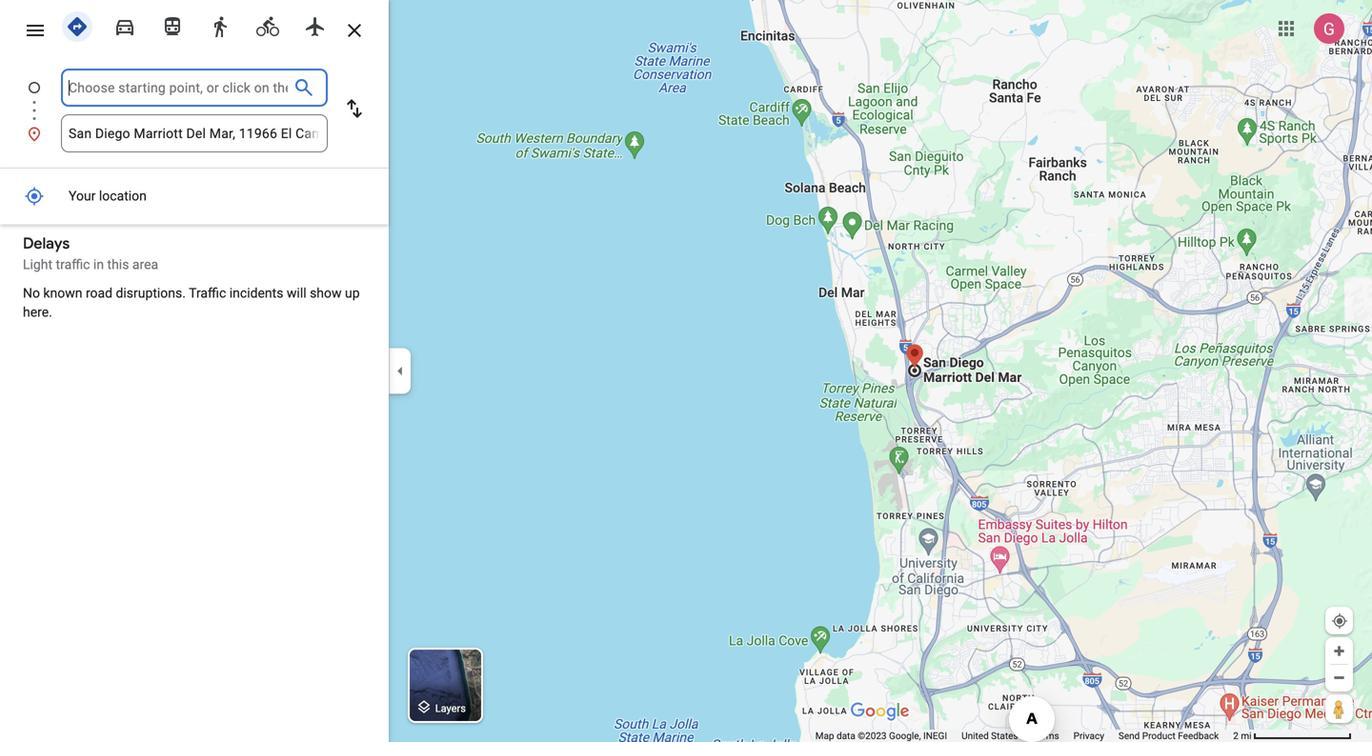 Task type: vqa. For each thing, say whether or not it's contained in the screenshot.
footer containing Map data ©2023 Google, INEGI
yes



Task type: describe. For each thing, give the bounding box(es) containing it.
show your location image
[[1331, 613, 1349, 630]]

2 mi
[[1234, 731, 1252, 742]]

no
[[23, 285, 40, 301]]

2
[[1234, 731, 1239, 742]]

 button
[[288, 71, 320, 110]]

best travel modes image
[[66, 15, 89, 38]]

terms button
[[1033, 730, 1060, 742]]

 layers
[[416, 697, 466, 718]]

delays
[[23, 234, 70, 254]]

united
[[962, 731, 989, 742]]


[[343, 17, 366, 44]]

zoom out image
[[1332, 671, 1347, 685]]

Choose starting point, or click on the map... field
[[69, 76, 288, 99]]

google,
[[889, 731, 921, 742]]

area
[[132, 257, 158, 273]]

send product feedback
[[1119, 731, 1219, 742]]

cycling image
[[256, 15, 279, 38]]

show street view coverage image
[[1326, 695, 1353, 723]]

united states button
[[962, 730, 1018, 742]]

location
[[99, 188, 147, 204]]

inegi
[[924, 731, 947, 742]]

none radio 'driving'
[[105, 8, 145, 42]]

send
[[1119, 731, 1140, 742]]

your
[[69, 188, 96, 204]]

privacy button
[[1074, 730, 1105, 742]]

list item inside google maps element
[[0, 114, 389, 152]]

flights image
[[304, 15, 327, 38]]

none radio flights
[[295, 8, 335, 42]]

no known road disruptions. traffic incidents will show up here.
[[23, 285, 360, 320]]

delays light traffic in this area
[[23, 234, 158, 273]]

©2023
[[858, 731, 887, 742]]

none radio best travel modes
[[57, 8, 97, 42]]

map data ©2023 google, inegi
[[816, 731, 947, 742]]

none field choose starting point, or click on the map...
[[69, 69, 288, 107]]

will
[[287, 285, 307, 301]]

google account: gina roberg  
(gina.roberg@adept.ai) image
[[1314, 13, 1345, 44]]

light
[[23, 257, 52, 273]]

none radio transit
[[152, 8, 193, 42]]

 button
[[15, 8, 55, 53]]

 cell
[[0, 181, 376, 212]]


[[24, 184, 44, 208]]

in
[[93, 257, 104, 273]]

driving image
[[113, 15, 136, 38]]

mi
[[1241, 731, 1252, 742]]

incidents
[[229, 285, 283, 301]]

states
[[991, 731, 1018, 742]]

road
[[86, 285, 113, 301]]



Task type: locate. For each thing, give the bounding box(es) containing it.
none field destination san diego marriott del mar, 11966 el camino real, san diego, ca 92130
[[69, 114, 320, 152]]

none radio cycling
[[248, 8, 288, 42]]

None radio
[[57, 8, 97, 42], [105, 8, 145, 42], [152, 8, 193, 42], [248, 8, 288, 42], [295, 8, 335, 42]]

send product feedback button
[[1119, 730, 1219, 742]]

layers
[[435, 703, 466, 715]]

None radio
[[200, 8, 240, 42]]

footer
[[816, 730, 1234, 742]]

united states
[[962, 731, 1018, 742]]

Destination San Diego Marriott Del Mar, 11966 El Camino Real, San Diego, CA 92130 field
[[69, 122, 320, 145]]

none radio left flights radio
[[248, 8, 288, 42]]

disruptions.
[[116, 285, 186, 301]]

data
[[837, 731, 856, 742]]

terms
[[1033, 731, 1060, 742]]

none field up destination san diego marriott del mar, 11966 el camino real, san diego, ca 92130 field
[[69, 69, 288, 107]]

map
[[816, 731, 834, 742]]

feedback
[[1178, 731, 1219, 742]]

1 none radio from the left
[[57, 8, 97, 42]]

collapse side panel image
[[390, 361, 411, 382]]

known
[[43, 285, 82, 301]]

list item
[[0, 114, 389, 152]]

google maps element
[[0, 0, 1372, 742]]

directions main content
[[0, 0, 389, 742]]


[[24, 17, 47, 44]]


[[343, 95, 366, 122]]

up
[[345, 285, 360, 301]]

 list item
[[0, 69, 389, 130]]

privacy
[[1074, 731, 1105, 742]]

traffic
[[189, 285, 226, 301]]

none radio inside google maps element
[[200, 8, 240, 42]]

 button
[[328, 82, 381, 139]]

3 none radio from the left
[[152, 8, 193, 42]]


[[293, 74, 315, 102]]

footer containing map data ©2023 google, inegi
[[816, 730, 1234, 742]]

4 none radio from the left
[[248, 8, 288, 42]]

5 none radio from the left
[[295, 8, 335, 42]]

1 none field from the top
[[69, 69, 288, 107]]

2 mi button
[[1234, 731, 1352, 742]]

zoom in image
[[1332, 644, 1347, 659]]

none radio right 'driving' radio
[[152, 8, 193, 42]]

your location image
[[24, 184, 44, 208]]

show
[[310, 285, 342, 301]]

none radio left ""
[[295, 8, 335, 42]]

none radio left transit radio
[[105, 8, 145, 42]]

1 vertical spatial none field
[[69, 114, 320, 152]]

none radio right ""
[[57, 8, 97, 42]]

2 none field from the top
[[69, 114, 320, 152]]

none field inside  list item
[[69, 69, 288, 107]]

footer inside google maps element
[[816, 730, 1234, 742]]

None field
[[69, 69, 288, 107], [69, 114, 320, 152]]

traffic
[[56, 257, 90, 273]]

 list
[[0, 69, 389, 152]]

2 none radio from the left
[[105, 8, 145, 42]]

none field down choose starting point, or click on the map... field
[[69, 114, 320, 152]]

walking image
[[209, 15, 232, 38]]

 button
[[335, 8, 375, 53]]

0 vertical spatial none field
[[69, 69, 288, 107]]

product
[[1143, 731, 1176, 742]]


[[416, 697, 433, 718]]

transit image
[[161, 15, 184, 38]]

here.
[[23, 305, 52, 320]]

this
[[107, 257, 129, 273]]

your location
[[69, 188, 147, 204]]



